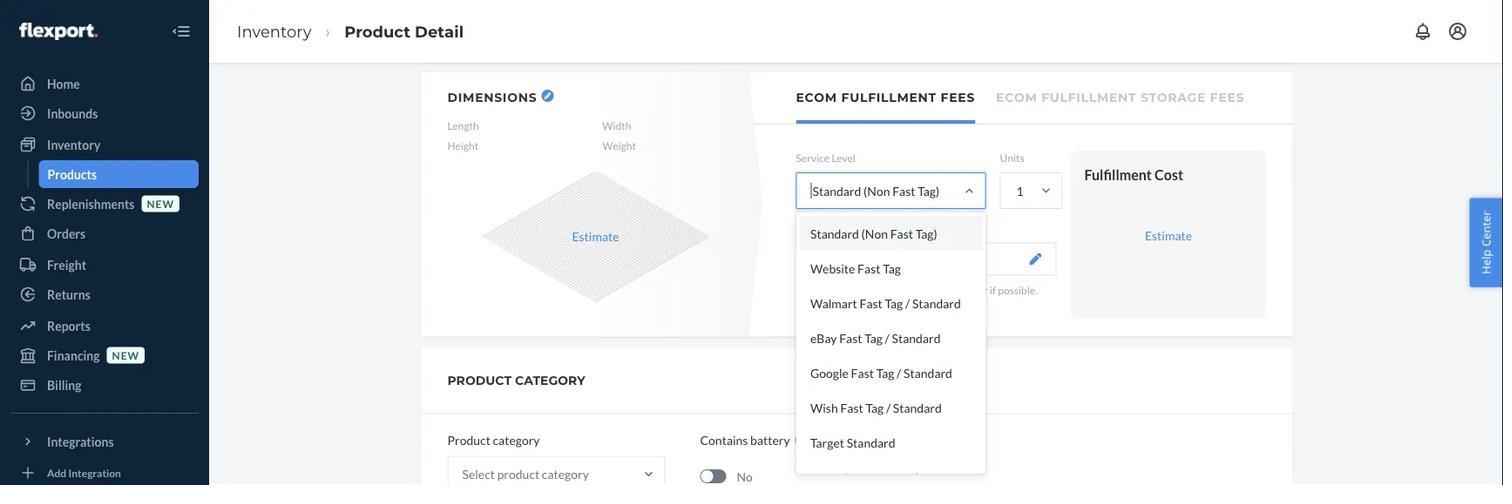 Task type: vqa. For each thing, say whether or not it's contained in the screenshot.
Flexport Logo
yes



Task type: locate. For each thing, give the bounding box(es) containing it.
0 horizontal spatial new
[[112, 349, 140, 362]]

weight
[[603, 140, 636, 152]]

ecom for ecom fulfillment storage fees
[[997, 90, 1038, 105]]

1 horizontal spatial estimate
[[1146, 228, 1193, 243]]

1 horizontal spatial ship
[[922, 299, 940, 311]]

add integration
[[47, 467, 121, 479]]

new down products link at top
[[147, 197, 174, 210]]

in down bubble
[[942, 299, 951, 311]]

tag
[[883, 261, 901, 276], [885, 296, 903, 311], [865, 331, 883, 346], [876, 366, 894, 381], [866, 401, 884, 416]]

1 horizontal spatial product
[[448, 433, 491, 448]]

1
[[1017, 184, 1024, 198]]

(non
[[864, 184, 891, 198], [861, 226, 888, 241], [844, 470, 870, 485]]

/ for walmart
[[905, 296, 910, 311]]

ecom
[[796, 90, 838, 105], [997, 90, 1038, 105]]

ship down bubble
[[922, 299, 940, 311]]

0 vertical spatial category
[[493, 433, 540, 448]]

product category
[[448, 373, 586, 388]]

target
[[810, 436, 844, 450]]

0 vertical spatial (non
[[864, 184, 891, 198]]

0 horizontal spatial category
[[493, 433, 540, 448]]

1 vertical spatial new
[[112, 349, 140, 362]]

0 horizontal spatial a
[[868, 284, 874, 296]]

no
[[737, 470, 753, 484]]

tab list
[[755, 72, 1293, 125]]

/ for wish
[[886, 401, 891, 416]]

0 vertical spatial in
[[858, 284, 866, 296]]

select
[[463, 467, 495, 482]]

3 day (non fast tag)
[[810, 470, 919, 485]]

product
[[345, 22, 411, 41], [448, 433, 491, 448]]

1 horizontal spatial a
[[953, 299, 958, 311]]

will
[[878, 299, 894, 311]]

breadcrumbs navigation
[[223, 6, 478, 57]]

inventory
[[237, 22, 312, 41], [47, 137, 101, 152]]

returns link
[[10, 281, 199, 309]]

ecom inside tab
[[997, 90, 1038, 105]]

freight link
[[10, 251, 199, 279]]

fulfillment inside tab
[[1042, 90, 1137, 105]]

standard (non fast tag) down level
[[813, 184, 940, 198]]

dimensions
[[448, 90, 537, 105]]

contains battery
[[701, 433, 790, 448]]

1 horizontal spatial new
[[147, 197, 174, 210]]

ebay fast tag / standard
[[810, 331, 941, 346]]

replenishments
[[47, 197, 135, 211]]

help
[[1479, 250, 1495, 274]]

ecom fulfillment fees tab
[[796, 72, 976, 124]]

flexport recommended button
[[796, 243, 1057, 276]]

0 horizontal spatial ecom
[[796, 90, 838, 105]]

ecom inside tab
[[796, 90, 838, 105]]

/ down google fast tag / standard
[[886, 401, 891, 416]]

0 vertical spatial ship
[[837, 284, 856, 296]]

0 vertical spatial a
[[868, 284, 874, 296]]

2 vertical spatial (non
[[844, 470, 870, 485]]

polybag
[[876, 284, 912, 296]]

mailer
[[959, 284, 988, 296]]

new for financing
[[112, 349, 140, 362]]

0 vertical spatial product
[[345, 22, 411, 41]]

pen image
[[1030, 253, 1042, 265]]

walmart fast tag / standard
[[810, 296, 961, 311]]

ship right to
[[837, 284, 856, 296]]

in up 'products' at the right of the page
[[858, 284, 866, 296]]

help center
[[1479, 211, 1495, 274]]

2 fees from the left
[[1211, 90, 1245, 105]]

1 horizontal spatial ecom
[[997, 90, 1038, 105]]

0 vertical spatial new
[[147, 197, 174, 210]]

google fast tag / standard
[[810, 366, 952, 381]]

financing
[[47, 348, 100, 363]]

product detail link
[[345, 22, 464, 41]]

category up "product" at the bottom
[[493, 433, 540, 448]]

1 horizontal spatial category
[[542, 467, 589, 482]]

help center button
[[1470, 198, 1504, 288]]

in
[[858, 284, 866, 296], [942, 299, 951, 311]]

tag for website
[[883, 261, 901, 276]]

ecom up units
[[997, 90, 1038, 105]]

fees inside tab
[[941, 90, 976, 105]]

2 ecom from the left
[[997, 90, 1038, 105]]

standard (non fast tag) up flexport recommended
[[810, 226, 937, 241]]

new
[[147, 197, 174, 210], [112, 349, 140, 362]]

inbounds
[[47, 106, 98, 121]]

1 vertical spatial inventory link
[[10, 131, 199, 159]]

0 horizontal spatial inventory
[[47, 137, 101, 152]]

products link
[[39, 160, 199, 188]]

integrations button
[[10, 428, 199, 456]]

0 horizontal spatial ship
[[837, 284, 856, 296]]

website
[[810, 261, 855, 276]]

3
[[810, 470, 817, 485]]

estimate
[[1146, 228, 1193, 243], [572, 229, 620, 244]]

heavier
[[796, 299, 833, 311]]

home link
[[10, 70, 199, 98]]

product inside breadcrumbs navigation
[[345, 22, 411, 41]]

category
[[493, 433, 540, 448], [542, 467, 589, 482]]

category
[[515, 373, 586, 388]]

fast
[[893, 184, 916, 198], [890, 226, 913, 241], [858, 261, 881, 276], [860, 296, 883, 311], [839, 331, 862, 346], [851, 366, 874, 381], [840, 401, 863, 416], [872, 470, 895, 485]]

fulfillment inside tab
[[842, 90, 937, 105]]

1 vertical spatial category
[[542, 467, 589, 482]]

a up 'products' at the right of the page
[[868, 284, 874, 296]]

ship
[[837, 284, 856, 296], [922, 299, 940, 311]]

product left detail
[[345, 22, 411, 41]]

0 vertical spatial inventory link
[[237, 22, 312, 41]]

0 vertical spatial standard (non fast tag)
[[813, 184, 940, 198]]

add
[[47, 467, 66, 479]]

flexport recommended
[[811, 252, 939, 267]]

0 horizontal spatial estimate
[[572, 229, 620, 244]]

a left box. at the right bottom
[[953, 299, 958, 311]]

product up select
[[448, 433, 491, 448]]

tag)
[[918, 184, 940, 198], [916, 226, 937, 241], [898, 470, 919, 485]]

ecom up the "service"
[[796, 90, 838, 105]]

ecom fulfillment storage fees tab
[[997, 72, 1245, 120]]

ecom for ecom fulfillment fees
[[796, 90, 838, 105]]

orders link
[[10, 220, 199, 248]]

estimate for estimate "link"
[[1146, 228, 1193, 243]]

1 horizontal spatial fees
[[1211, 90, 1245, 105]]

2 vertical spatial tag)
[[898, 470, 919, 485]]

contains
[[701, 433, 748, 448]]

standard
[[813, 184, 862, 198], [810, 226, 859, 241], [912, 296, 961, 311], [892, 331, 941, 346], [904, 366, 952, 381], [893, 401, 942, 416], [847, 436, 895, 450]]

fees
[[941, 90, 976, 105], [1211, 90, 1245, 105]]

0 horizontal spatial inventory link
[[10, 131, 199, 159]]

battery
[[751, 433, 790, 448]]

google
[[810, 366, 849, 381]]

freight
[[47, 258, 86, 272]]

1 vertical spatial product
[[448, 433, 491, 448]]

category right "product" at the bottom
[[542, 467, 589, 482]]

new for replenishments
[[147, 197, 174, 210]]

or
[[914, 284, 924, 296]]

level
[[832, 152, 856, 164]]

1 vertical spatial inventory
[[47, 137, 101, 152]]

walmart
[[810, 296, 857, 311]]

fulfillment
[[842, 90, 937, 105], [1042, 90, 1137, 105], [1085, 166, 1153, 183]]

0 horizontal spatial in
[[858, 284, 866, 296]]

inbounds link
[[10, 99, 199, 127]]

1 horizontal spatial in
[[942, 299, 951, 311]]

fulfillment left the storage at top right
[[1042, 90, 1137, 105]]

/ down will
[[885, 331, 890, 346]]

1 horizontal spatial inventory
[[237, 22, 312, 41]]

cost
[[1155, 166, 1184, 183]]

/
[[905, 296, 910, 311], [885, 331, 890, 346], [897, 366, 901, 381], [886, 401, 891, 416]]

/ left or
[[905, 296, 910, 311]]

wish fast tag / standard
[[810, 401, 942, 416]]

open notifications image
[[1413, 21, 1434, 42]]

/ up wish fast tag / standard
[[897, 366, 901, 381]]

1 fees from the left
[[941, 90, 976, 105]]

1 horizontal spatial inventory link
[[237, 22, 312, 41]]

1 ecom from the left
[[796, 90, 838, 105]]

close navigation image
[[171, 21, 192, 42]]

1 vertical spatial (non
[[861, 226, 888, 241]]

reports
[[47, 319, 90, 333]]

standard (non fast tag)
[[813, 184, 940, 198], [810, 226, 937, 241]]

if
[[990, 284, 997, 296]]

fulfillment up level
[[842, 90, 937, 105]]

0 horizontal spatial product
[[345, 22, 411, 41]]

likely
[[796, 284, 823, 296]]

tab list containing ecom fulfillment fees
[[755, 72, 1293, 125]]

0 vertical spatial inventory
[[237, 22, 312, 41]]

product for product detail
[[345, 22, 411, 41]]

returns
[[47, 287, 91, 302]]

new down reports link
[[112, 349, 140, 362]]

0 horizontal spatial fees
[[941, 90, 976, 105]]

inventory link
[[237, 22, 312, 41], [10, 131, 199, 159]]



Task type: describe. For each thing, give the bounding box(es) containing it.
inventory link inside breadcrumbs navigation
[[237, 22, 312, 41]]

fulfillment cost
[[1085, 166, 1184, 183]]

add integration link
[[10, 463, 199, 484]]

product
[[448, 373, 512, 388]]

home
[[47, 76, 80, 91]]

box.
[[960, 299, 979, 311]]

estimate for estimate button
[[572, 229, 620, 244]]

products
[[48, 167, 97, 182]]

product detail
[[345, 22, 464, 41]]

tag for walmart
[[885, 296, 903, 311]]

ecom fulfillment storage fees
[[997, 90, 1245, 105]]

flexport logo image
[[19, 23, 97, 40]]

target standard
[[810, 436, 895, 450]]

height
[[448, 140, 479, 152]]

estimate button
[[572, 228, 620, 245]]

tag for google
[[876, 366, 894, 381]]

billing link
[[10, 371, 199, 399]]

fulfillment for storage
[[1042, 90, 1137, 105]]

product
[[497, 467, 540, 482]]

tag for ebay
[[865, 331, 883, 346]]

packaging
[[796, 222, 843, 234]]

width
[[603, 119, 632, 132]]

fulfillment left cost
[[1085, 166, 1153, 183]]

flexport
[[811, 252, 856, 267]]

service
[[796, 152, 830, 164]]

likely
[[896, 299, 920, 311]]

detail
[[415, 22, 464, 41]]

ecom fulfillment fees
[[796, 90, 976, 105]]

inventory inside breadcrumbs navigation
[[237, 22, 312, 41]]

select product category
[[463, 467, 589, 482]]

units
[[1000, 152, 1025, 164]]

storage
[[1141, 90, 1207, 105]]

integrations
[[47, 435, 114, 449]]

products
[[835, 299, 876, 311]]

open account menu image
[[1448, 21, 1469, 42]]

recommended
[[859, 252, 939, 267]]

1 vertical spatial standard (non fast tag)
[[810, 226, 937, 241]]

possible.
[[999, 284, 1038, 296]]

billing
[[47, 378, 82, 393]]

website fast tag
[[810, 261, 901, 276]]

reports link
[[10, 312, 199, 340]]

0 vertical spatial tag)
[[918, 184, 940, 198]]

fees inside tab
[[1211, 90, 1245, 105]]

ebay
[[810, 331, 837, 346]]

tag for wish
[[866, 401, 884, 416]]

fulfillment for fees
[[842, 90, 937, 105]]

1 vertical spatial ship
[[922, 299, 940, 311]]

integration
[[68, 467, 121, 479]]

1 vertical spatial tag)
[[916, 226, 937, 241]]

estimate link
[[1146, 228, 1193, 243]]

day
[[820, 470, 841, 485]]

1 vertical spatial a
[[953, 299, 958, 311]]

/ for ebay
[[885, 331, 890, 346]]

product for product category
[[448, 433, 491, 448]]

center
[[1479, 211, 1495, 247]]

length
[[448, 119, 479, 132]]

/ for google
[[897, 366, 901, 381]]

to
[[825, 284, 835, 296]]

bubble
[[926, 284, 957, 296]]

service level
[[796, 152, 856, 164]]

pencil alt image
[[544, 92, 551, 99]]

product category
[[448, 433, 540, 448]]

wish
[[810, 401, 838, 416]]

orders
[[47, 226, 86, 241]]

likely to ship in a polybag or bubble mailer if possible. heavier products will likely ship in a box.
[[796, 284, 1038, 311]]

service level element
[[796, 173, 986, 486]]

1 vertical spatial in
[[942, 299, 951, 311]]

inventory inside inventory link
[[47, 137, 101, 152]]



